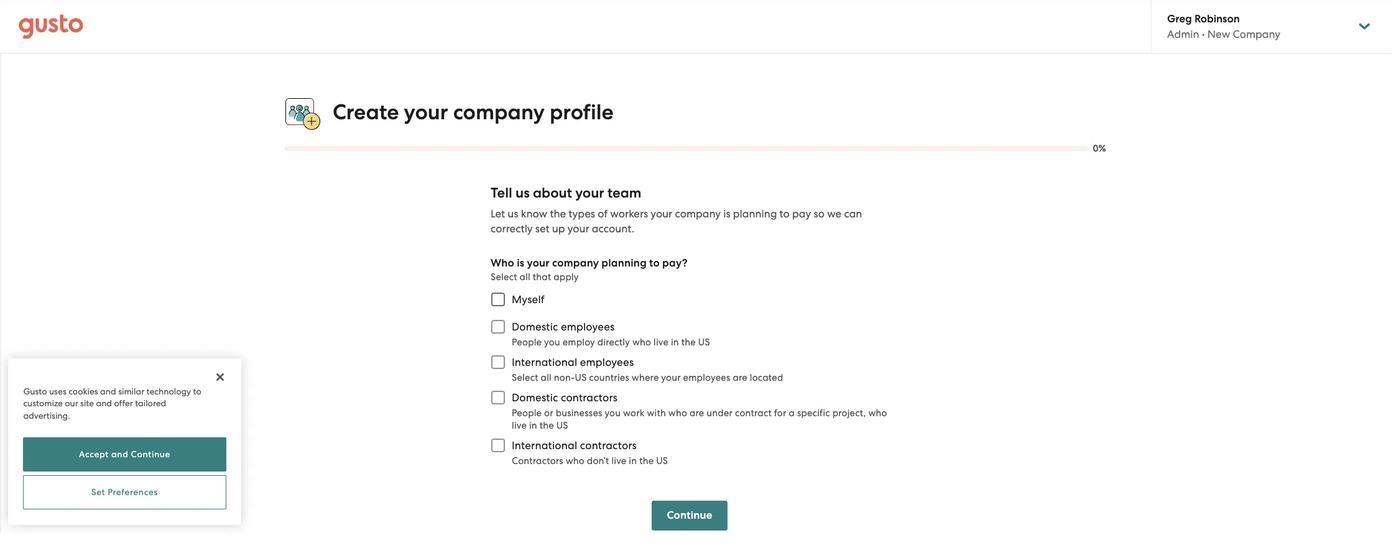 Task type: vqa. For each thing, say whether or not it's contained in the screenshot.
compliance
no



Task type: locate. For each thing, give the bounding box(es) containing it.
are left located
[[733, 373, 748, 384]]

select inside who is your company planning to pay? select all that apply
[[491, 272, 517, 283]]

domestic
[[512, 321, 558, 334], [512, 392, 558, 404]]

contractors for domestic contractors
[[561, 392, 618, 404]]

to left the pay?
[[649, 257, 660, 270]]

0 horizontal spatial all
[[520, 272, 531, 283]]

to right technology
[[193, 387, 201, 397]]

all left non-
[[541, 373, 552, 384]]

or
[[544, 408, 553, 419]]

domestic for domestic contractors
[[512, 392, 558, 404]]

a
[[789, 408, 795, 419]]

continue button
[[652, 501, 727, 531]]

select down who
[[491, 272, 517, 283]]

us right the "tell"
[[516, 185, 530, 202]]

1 vertical spatial contractors
[[580, 440, 637, 452]]

1 vertical spatial in
[[529, 421, 537, 432]]

international
[[512, 357, 577, 369], [512, 440, 577, 452]]

1 horizontal spatial you
[[605, 408, 621, 419]]

International contractors checkbox
[[485, 432, 512, 460]]

people you employ directly who live in the us
[[512, 337, 710, 348]]

1 vertical spatial employees
[[580, 357, 634, 369]]

contractors up businesses
[[561, 392, 618, 404]]

employees
[[561, 321, 615, 334], [580, 357, 634, 369], [683, 373, 731, 384]]

live up international contractors checkbox
[[512, 421, 527, 432]]

1 domestic from the top
[[512, 321, 558, 334]]

0 vertical spatial international
[[512, 357, 577, 369]]

2 horizontal spatial to
[[780, 208, 790, 220]]

Myself checkbox
[[485, 286, 512, 314]]

who right directly
[[633, 337, 651, 348]]

who right the with
[[669, 408, 687, 419]]

to
[[780, 208, 790, 220], [649, 257, 660, 270], [193, 387, 201, 397]]

your right workers
[[651, 208, 673, 220]]

1 vertical spatial us
[[508, 208, 518, 220]]

people left or
[[512, 408, 542, 419]]

is inside who is your company planning to pay? select all that apply
[[517, 257, 525, 270]]

2 horizontal spatial live
[[654, 337, 669, 348]]

uses
[[49, 387, 66, 397]]

preferences
[[108, 488, 158, 498]]

contractors
[[561, 392, 618, 404], [580, 440, 637, 452]]

0 horizontal spatial continue
[[131, 450, 170, 460]]

0 horizontal spatial is
[[517, 257, 525, 270]]

set preferences button
[[23, 476, 226, 510]]

are
[[733, 373, 748, 384], [690, 408, 704, 419]]

your right where at the left bottom
[[661, 373, 681, 384]]

2 vertical spatial in
[[629, 456, 637, 467]]

1 horizontal spatial to
[[649, 257, 660, 270]]

is
[[724, 208, 731, 220], [517, 257, 525, 270]]

in up select all non-us countries where your employees are located
[[671, 337, 679, 348]]

specific
[[797, 408, 830, 419]]

1 international from the top
[[512, 357, 577, 369]]

select
[[491, 272, 517, 283], [512, 373, 538, 384]]

is inside tell us about your team let us know the types of workers your company is planning to pay so we can correctly set up your account.
[[724, 208, 731, 220]]

2 vertical spatial to
[[193, 387, 201, 397]]

1 vertical spatial continue
[[667, 510, 713, 523]]

1 horizontal spatial planning
[[733, 208, 777, 220]]

live
[[654, 337, 669, 348], [512, 421, 527, 432], [612, 456, 627, 467]]

apply
[[554, 272, 579, 283]]

1 people from the top
[[512, 337, 542, 348]]

us
[[516, 185, 530, 202], [508, 208, 518, 220]]

company inside who is your company planning to pay? select all that apply
[[552, 257, 599, 270]]

domestic down myself
[[512, 321, 558, 334]]

0 vertical spatial are
[[733, 373, 748, 384]]

planning left pay
[[733, 208, 777, 220]]

located
[[750, 373, 783, 384]]

0 vertical spatial is
[[724, 208, 731, 220]]

you
[[544, 337, 560, 348], [605, 408, 621, 419]]

domestic contractors
[[512, 392, 618, 404]]

us
[[698, 337, 710, 348], [575, 373, 587, 384], [556, 421, 568, 432], [656, 456, 668, 467]]

0 vertical spatial select
[[491, 272, 517, 283]]

2 domestic from the top
[[512, 392, 558, 404]]

1 horizontal spatial live
[[612, 456, 627, 467]]

continue inside continue button
[[667, 510, 713, 523]]

people for domestic contractors
[[512, 408, 542, 419]]

0 vertical spatial all
[[520, 272, 531, 283]]

0 horizontal spatial are
[[690, 408, 704, 419]]

1 horizontal spatial continue
[[667, 510, 713, 523]]

live right don't
[[612, 456, 627, 467]]

planning inside tell us about your team let us know the types of workers your company is planning to pay so we can correctly set up your account.
[[733, 208, 777, 220]]

1 vertical spatial company
[[675, 208, 721, 220]]

are left the under
[[690, 408, 704, 419]]

and right site
[[96, 399, 112, 409]]

your up the "types"
[[575, 185, 604, 202]]

team
[[608, 185, 642, 202]]

correctly
[[491, 223, 533, 235]]

0 vertical spatial continue
[[131, 450, 170, 460]]

1 vertical spatial all
[[541, 373, 552, 384]]

company
[[1233, 28, 1281, 40]]

0 vertical spatial in
[[671, 337, 679, 348]]

workers
[[610, 208, 648, 220]]

0 vertical spatial to
[[780, 208, 790, 220]]

in up contractors
[[529, 421, 537, 432]]

1 vertical spatial are
[[690, 408, 704, 419]]

1 vertical spatial planning
[[602, 257, 647, 270]]

international employees
[[512, 357, 634, 369]]

international contractors
[[512, 440, 637, 452]]

you down "domestic employees"
[[544, 337, 560, 348]]

0 vertical spatial domestic
[[512, 321, 558, 334]]

1 horizontal spatial is
[[724, 208, 731, 220]]

people
[[512, 337, 542, 348], [512, 408, 542, 419]]

site
[[80, 399, 94, 409]]

in right don't
[[629, 456, 637, 467]]

0 horizontal spatial in
[[529, 421, 537, 432]]

0 horizontal spatial planning
[[602, 257, 647, 270]]

the up up in the left top of the page
[[550, 208, 566, 220]]

employees up countries
[[580, 357, 634, 369]]

who
[[633, 337, 651, 348], [669, 408, 687, 419], [869, 408, 887, 419], [566, 456, 585, 467]]

employees up the under
[[683, 373, 731, 384]]

1 horizontal spatial in
[[629, 456, 637, 467]]

2 vertical spatial live
[[612, 456, 627, 467]]

0 vertical spatial you
[[544, 337, 560, 348]]

accept and continue
[[79, 450, 170, 460]]

0 horizontal spatial company
[[453, 99, 545, 125]]

and right accept
[[111, 450, 128, 460]]

similar
[[118, 387, 144, 397]]

company
[[453, 99, 545, 125], [675, 208, 721, 220], [552, 257, 599, 270]]

1 vertical spatial live
[[512, 421, 527, 432]]

0 vertical spatial people
[[512, 337, 542, 348]]

0 horizontal spatial live
[[512, 421, 527, 432]]

your
[[404, 99, 448, 125], [575, 185, 604, 202], [651, 208, 673, 220], [568, 223, 589, 235], [527, 257, 550, 270], [661, 373, 681, 384]]

1 vertical spatial international
[[512, 440, 577, 452]]

0 vertical spatial planning
[[733, 208, 777, 220]]

to inside tell us about your team let us know the types of workers your company is planning to pay so we can correctly set up your account.
[[780, 208, 790, 220]]

international up non-
[[512, 357, 577, 369]]

tell
[[491, 185, 512, 202]]

domestic employees
[[512, 321, 615, 334]]

account.
[[592, 223, 634, 235]]

1 vertical spatial to
[[649, 257, 660, 270]]

contractors up don't
[[580, 440, 637, 452]]

1 vertical spatial you
[[605, 408, 621, 419]]

we
[[827, 208, 842, 220]]

and up offer
[[100, 387, 116, 397]]

2 vertical spatial company
[[552, 257, 599, 270]]

live up select all non-us countries where your employees are located
[[654, 337, 669, 348]]

1 horizontal spatial company
[[552, 257, 599, 270]]

customize
[[23, 399, 63, 409]]

0 vertical spatial contractors
[[561, 392, 618, 404]]

new
[[1208, 28, 1230, 40]]

your up "that"
[[527, 257, 550, 270]]

don't
[[587, 456, 609, 467]]

2 vertical spatial and
[[111, 450, 128, 460]]

2 horizontal spatial in
[[671, 337, 679, 348]]

are inside people or businesses you work with who are under contract for a specific project, who live in the us
[[690, 408, 704, 419]]

2 people from the top
[[512, 408, 542, 419]]

to left pay
[[780, 208, 790, 220]]

us up correctly
[[508, 208, 518, 220]]

1 vertical spatial people
[[512, 408, 542, 419]]

of
[[598, 208, 608, 220]]

to inside gusto uses cookies and similar technology to customize our site and offer tailored advertising.
[[193, 387, 201, 397]]

all
[[520, 272, 531, 283], [541, 373, 552, 384]]

the
[[550, 208, 566, 220], [682, 337, 696, 348], [540, 421, 554, 432], [639, 456, 654, 467]]

people inside people or businesses you work with who are under contract for a specific project, who live in the us
[[512, 408, 542, 419]]

all left "that"
[[520, 272, 531, 283]]

employees up employ
[[561, 321, 615, 334]]

who
[[491, 257, 514, 270]]

international up contractors
[[512, 440, 577, 452]]

2 horizontal spatial company
[[675, 208, 721, 220]]

and
[[100, 387, 116, 397], [96, 399, 112, 409], [111, 450, 128, 460]]

select up domestic contractors checkbox
[[512, 373, 538, 384]]

0 horizontal spatial you
[[544, 337, 560, 348]]

you left work at the left bottom
[[605, 408, 621, 419]]

let
[[491, 208, 505, 220]]

0 vertical spatial employees
[[561, 321, 615, 334]]

the inside tell us about your team let us know the types of workers your company is planning to pay so we can correctly set up your account.
[[550, 208, 566, 220]]

the down or
[[540, 421, 554, 432]]

offer
[[114, 399, 133, 409]]

1 vertical spatial is
[[517, 257, 525, 270]]

people up 'international employees' option
[[512, 337, 542, 348]]

0 horizontal spatial to
[[193, 387, 201, 397]]

planning
[[733, 208, 777, 220], [602, 257, 647, 270]]

company inside tell us about your team let us know the types of workers your company is planning to pay so we can correctly set up your account.
[[675, 208, 721, 220]]

2 vertical spatial employees
[[683, 373, 731, 384]]

domestic up or
[[512, 392, 558, 404]]

technology
[[146, 387, 191, 397]]

in
[[671, 337, 679, 348], [529, 421, 537, 432], [629, 456, 637, 467]]

continue
[[131, 450, 170, 460], [667, 510, 713, 523]]

all inside who is your company planning to pay? select all that apply
[[520, 272, 531, 283]]

countries
[[589, 373, 629, 384]]

1 vertical spatial domestic
[[512, 392, 558, 404]]

2 international from the top
[[512, 440, 577, 452]]

planning down 'account.'
[[602, 257, 647, 270]]

tell us about your team let us know the types of workers your company is planning to pay so we can correctly set up your account.
[[491, 185, 862, 235]]



Task type: describe. For each thing, give the bounding box(es) containing it.
know
[[521, 208, 547, 220]]

your inside who is your company planning to pay? select all that apply
[[527, 257, 550, 270]]

project,
[[833, 408, 866, 419]]

where
[[632, 373, 659, 384]]

the inside people or businesses you work with who are under contract for a specific project, who live in the us
[[540, 421, 554, 432]]

greg
[[1167, 12, 1192, 26]]

work
[[623, 408, 645, 419]]

planning inside who is your company planning to pay? select all that apply
[[602, 257, 647, 270]]

advertising.
[[23, 411, 70, 421]]

pay
[[792, 208, 811, 220]]

set
[[535, 223, 550, 235]]

International employees checkbox
[[485, 349, 512, 376]]

who down international contractors
[[566, 456, 585, 467]]

profile
[[550, 99, 614, 125]]

select all non-us countries where your employees are located
[[512, 373, 783, 384]]

to inside who is your company planning to pay? select all that apply
[[649, 257, 660, 270]]

set
[[91, 488, 105, 498]]

employees for international employees
[[580, 357, 634, 369]]

continue inside accept and continue button
[[131, 450, 170, 460]]

set preferences
[[91, 488, 158, 498]]

myself
[[512, 294, 545, 306]]

directly
[[598, 337, 630, 348]]

pay?
[[662, 257, 688, 270]]

domestic for domestic employees
[[512, 321, 558, 334]]

greg robinson admin • new company
[[1167, 12, 1281, 40]]

0%
[[1093, 143, 1107, 154]]

about
[[533, 185, 572, 202]]

contractors for international contractors
[[580, 440, 637, 452]]

non-
[[554, 373, 575, 384]]

gusto uses cookies and similar technology to customize our site and offer tailored advertising.
[[23, 387, 201, 421]]

people or businesses you work with who are under contract for a specific project, who live in the us
[[512, 408, 887, 432]]

0 vertical spatial us
[[516, 185, 530, 202]]

us inside people or businesses you work with who are under contract for a specific project, who live in the us
[[556, 421, 568, 432]]

up
[[552, 223, 565, 235]]

our
[[65, 399, 78, 409]]

admin
[[1167, 28, 1200, 40]]

for
[[774, 408, 787, 419]]

in inside people or businesses you work with who are under contract for a specific project, who live in the us
[[529, 421, 537, 432]]

international for international employees
[[512, 357, 577, 369]]

can
[[844, 208, 862, 220]]

Domestic contractors checkbox
[[485, 385, 512, 412]]

cookies
[[68, 387, 98, 397]]

who right project,
[[869, 408, 887, 419]]

accept
[[79, 450, 109, 460]]

gusto
[[23, 387, 47, 397]]

•
[[1202, 28, 1205, 40]]

live inside people or businesses you work with who are under contract for a specific project, who live in the us
[[512, 421, 527, 432]]

accept and continue button
[[23, 438, 226, 472]]

the up select all non-us countries where your employees are located
[[682, 337, 696, 348]]

tailored
[[135, 399, 166, 409]]

0 vertical spatial company
[[453, 99, 545, 125]]

1 vertical spatial select
[[512, 373, 538, 384]]

robinson
[[1195, 12, 1240, 26]]

businesses
[[556, 408, 602, 419]]

the right don't
[[639, 456, 654, 467]]

contract
[[735, 408, 772, 419]]

so
[[814, 208, 825, 220]]

Domestic employees checkbox
[[485, 314, 512, 341]]

who is your company planning to pay? select all that apply
[[491, 257, 688, 283]]

and inside button
[[111, 450, 128, 460]]

1 vertical spatial and
[[96, 399, 112, 409]]

that
[[533, 272, 551, 283]]

with
[[647, 408, 666, 419]]

home image
[[19, 14, 83, 39]]

you inside people or businesses you work with who are under contract for a specific project, who live in the us
[[605, 408, 621, 419]]

create
[[333, 99, 399, 125]]

create your company profile
[[333, 99, 614, 125]]

0 vertical spatial live
[[654, 337, 669, 348]]

under
[[707, 408, 733, 419]]

people for domestic employees
[[512, 337, 542, 348]]

employ
[[563, 337, 595, 348]]

contractors
[[512, 456, 563, 467]]

international for international contractors
[[512, 440, 577, 452]]

your down the "types"
[[568, 223, 589, 235]]

0 vertical spatial and
[[100, 387, 116, 397]]

contractors who don't live in the us
[[512, 456, 668, 467]]

your right 'create'
[[404, 99, 448, 125]]

employees for domestic employees
[[561, 321, 615, 334]]

1 horizontal spatial all
[[541, 373, 552, 384]]

types
[[569, 208, 595, 220]]

1 horizontal spatial are
[[733, 373, 748, 384]]



